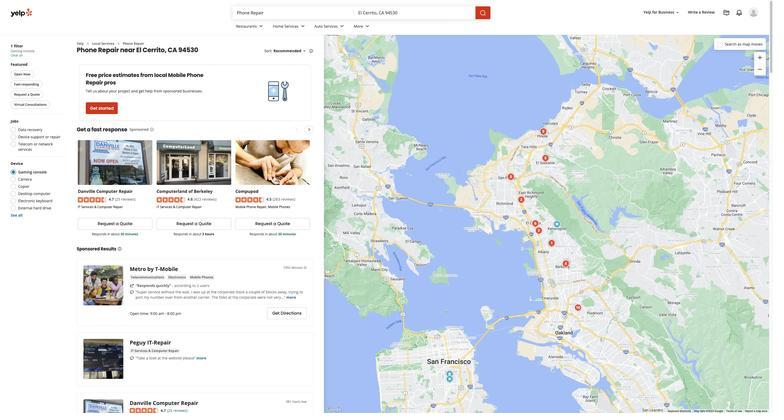 Task type: describe. For each thing, give the bounding box(es) containing it.
see all
[[11, 213, 23, 218]]

0 horizontal spatial 2
[[197, 283, 199, 288]]

computer down 4.7 (25 reviews)
[[97, 205, 113, 209]]

the up the
[[211, 289, 217, 294]]

all inside 1 filter gaming console clear all
[[19, 53, 23, 58]]

open now
[[14, 72, 30, 76]]

computer
[[34, 191, 51, 196]]

option group containing jobs
[[9, 119, 66, 152]]

open for open now
[[14, 72, 23, 76]]

computerland of berkeley link
[[157, 189, 213, 194]]

phone repair
[[123, 41, 144, 46]]

2 vertical spatial at
[[158, 356, 161, 361]]

your
[[109, 89, 117, 94]]

project
[[118, 89, 130, 94]]

local services link
[[92, 41, 114, 46]]

virtual consultations button
[[11, 101, 50, 109]]

request a quote inside featured group
[[14, 92, 40, 97]]

request a quote button for computerland of berkeley
[[157, 218, 231, 230]]

1
[[11, 43, 13, 49]]

1 horizontal spatial 4.7 star rating image
[[130, 408, 159, 413]]

search image
[[480, 10, 486, 16]]

data
[[700, 410, 706, 413]]

users
[[200, 283, 209, 288]]

write a review
[[688, 10, 715, 15]]

0 vertical spatial more
[[286, 295, 296, 300]]

& for danville
[[94, 205, 97, 209]]

see
[[11, 213, 17, 218]]

responds for computerland
[[174, 232, 188, 236]]

by
[[147, 265, 154, 273]]

responds for danville
[[92, 232, 107, 236]]

drive
[[43, 206, 51, 211]]

external hard drive
[[18, 206, 51, 211]]

4.7 for 4.7 (25 reviews)
[[109, 197, 114, 202]]

0 vertical spatial phones
[[279, 205, 290, 209]]

fast-responding button
[[11, 80, 42, 88]]

my
[[144, 295, 149, 300]]

quote inside featured group
[[30, 92, 40, 97]]

1 horizontal spatial -
[[172, 283, 173, 288]]

desktop
[[18, 191, 33, 196]]

4.6 (422 reviews)
[[188, 197, 217, 202]]

9:00
[[150, 311, 158, 316]]

hours
[[205, 232, 214, 236]]

24 chevron down v2 image for home services
[[300, 23, 306, 29]]

virtual
[[14, 102, 24, 107]]

from inside "super service without the wait. i was up at the corporate store a couple of blocks away, trying to port my number over from another carrier. the folks at the corporate were not very…"
[[174, 295, 182, 300]]

responding
[[22, 82, 39, 87]]

a left fast
[[87, 126, 90, 133]]

device support or repair
[[18, 134, 60, 139]]

mobile phones
[[190, 275, 214, 280]]

device for device
[[11, 161, 23, 166]]

Near text field
[[359, 10, 472, 16]]

electronic keyboard
[[18, 198, 52, 203]]

it for danville computer repair
[[78, 205, 80, 209]]

map
[[695, 410, 700, 413]]

write a review link
[[686, 8, 717, 17]]

google image
[[325, 406, 343, 413]]

it services & computer repair for computerland
[[157, 205, 202, 209]]

website
[[169, 356, 182, 361]]

0 vertical spatial from
[[140, 72, 153, 79]]

map for moves
[[743, 41, 751, 47]]

30 for compupod
[[278, 232, 282, 236]]

repair
[[50, 134, 60, 139]]

map for error
[[756, 410, 762, 413]]

mobile phones button
[[189, 275, 215, 280]]

the down the according
[[176, 289, 181, 294]]

reviews) for compupod
[[281, 197, 295, 202]]

metro
[[130, 265, 146, 273]]

0 horizontal spatial -
[[165, 311, 166, 316]]

copier
[[18, 184, 30, 189]]

services
[[18, 147, 32, 152]]

business
[[659, 10, 675, 15]]

a inside "super service without the wait. i was up at the corporate store a couple of blocks away, trying to port my number over from another carrier. the folks at the corporate were not very…"
[[246, 289, 248, 294]]

review
[[702, 10, 715, 15]]

a down 4.7 (25 reviews)
[[116, 221, 119, 227]]

"responds quickly" - according to 2 users
[[136, 283, 209, 288]]

filter
[[14, 43, 23, 49]]

clear all link
[[11, 53, 23, 58]]

0 horizontal spatial more
[[197, 356, 206, 361]]

0 vertical spatial to
[[192, 283, 196, 288]]

free price estimates from local mobile phone repair pros image
[[265, 78, 292, 104]]

console inside 1 filter gaming console clear all
[[23, 49, 35, 53]]

look
[[149, 356, 157, 361]]

"take
[[136, 356, 145, 361]]

Find text field
[[237, 10, 350, 16]]

it inside peguy it-repair it services & computer repair
[[131, 349, 134, 353]]

0 vertical spatial or
[[45, 134, 49, 139]]

businesses.
[[183, 89, 203, 94]]

a right write
[[699, 10, 701, 15]]

or inside telecom or network services
[[34, 142, 38, 147]]

zoom in image
[[757, 54, 764, 61]]

near
[[120, 46, 135, 54]]

a inside group
[[28, 92, 29, 97]]

none field near
[[359, 10, 472, 16]]

0 horizontal spatial corporate
[[218, 289, 235, 294]]

phone inside free price estimates from local mobile phone repair pros tell us about your project and get help from sponsored businesses.
[[187, 72, 204, 79]]

google
[[715, 410, 724, 413]]

16 chevron right v2 image for phone repair
[[117, 42, 121, 46]]

30 for danville computer repair
[[121, 232, 124, 236]]

1 horizontal spatial corporate
[[239, 295, 256, 300]]

3 responds from the left
[[250, 232, 264, 236]]

computerland
[[157, 189, 187, 194]]

terms of use
[[727, 410, 742, 413]]

local
[[154, 72, 167, 79]]

peguy it-repair image
[[83, 339, 123, 379]]

computer network services image
[[552, 219, 563, 230]]

consultations
[[25, 102, 47, 107]]

computer up 4.7 link
[[153, 400, 180, 407]]

computer down 4.6
[[176, 205, 191, 209]]

0 horizontal spatial (25
[[115, 197, 120, 202]]

business categories element
[[232, 19, 759, 35]]

terms
[[727, 410, 734, 413]]

sponsored for sponsored results
[[77, 246, 100, 252]]

4.5 (283 reviews)
[[266, 197, 295, 202]]

in for of
[[189, 232, 192, 236]]

it services & computer repair button
[[130, 348, 180, 354]]

request a quote button for danville computer repair
[[78, 218, 152, 230]]

yelp link
[[77, 41, 84, 46]]

4.5
[[266, 197, 272, 202]]

free price estimates from local mobile phone repair pros tell us about your project and get help from sponsored businesses.
[[86, 72, 204, 94]]

pros
[[104, 79, 116, 86]]

gaming console
[[18, 170, 47, 175]]

fast
[[92, 126, 102, 133]]

see all button
[[11, 213, 23, 218]]

compupod link
[[236, 189, 259, 194]]

0 vertical spatial 4.7 star rating image
[[78, 197, 107, 203]]

phone repair near el cerrito, ca 94530
[[77, 46, 198, 54]]

none field find
[[237, 10, 350, 16]]

user actions element
[[640, 7, 766, 39]]

1 vertical spatial 16 info v2 image
[[117, 247, 122, 251]]

network
[[39, 142, 53, 147]]

it for computerland of berkeley
[[157, 205, 159, 209]]

about for compupod
[[269, 232, 277, 236]]

carrier.
[[198, 295, 211, 300]]

data
[[18, 127, 26, 132]]

1 horizontal spatial 2
[[202, 232, 204, 236]]

16 chevron down v2 image
[[303, 49, 307, 53]]

featured group
[[10, 62, 66, 110]]

16 chevron right v2 image for local services
[[86, 42, 90, 46]]

94530
[[178, 46, 198, 54]]

report a map error
[[746, 410, 768, 413]]

a left look
[[146, 356, 148, 361]]

about for computerland of berkeley
[[193, 232, 202, 236]]

metro by t-mobile image
[[83, 265, 123, 305]]

3 in from the left
[[265, 232, 268, 236]]

to inside "super service without the wait. i was up at the corporate store a couple of blocks away, trying to port my number over from another carrier. the folks at the corporate were not very…"
[[300, 289, 303, 294]]

mobile kangaroo - apple authorized image
[[561, 258, 572, 269]]

desktop computer
[[18, 191, 51, 196]]

wait.
[[182, 289, 190, 294]]

fast-
[[14, 82, 22, 87]]

auto
[[315, 24, 323, 29]]

sponsored results
[[77, 246, 116, 252]]

381 hartz ave
[[286, 400, 307, 404]]

a right the report
[[754, 410, 756, 413]]

electronics button
[[167, 275, 187, 280]]

services inside "link"
[[285, 24, 299, 29]]

wireless options image
[[547, 238, 557, 249]]

search as map moves
[[725, 41, 763, 47]]

of for terms
[[735, 410, 737, 413]]

wireless options image
[[547, 238, 557, 249]]

computerland of berkeley image
[[561, 257, 572, 268]]

external
[[18, 206, 32, 211]]

4.7 for 4.7
[[161, 408, 166, 413]]

danville for bottommost danville computer repair link
[[130, 400, 152, 407]]

i
[[191, 289, 192, 294]]

metro by t-mobile link
[[130, 265, 178, 273]]

©2023
[[706, 410, 714, 413]]

1 vertical spatial from
[[154, 89, 162, 94]]

0 vertical spatial danville computer repair link
[[78, 189, 133, 194]]

now
[[23, 72, 30, 76]]

telecommunications link
[[130, 275, 165, 280]]

telecommunications
[[131, 275, 164, 280]]

8:00
[[167, 311, 175, 316]]

started
[[99, 105, 114, 111]]

about for danville computer repair
[[111, 232, 120, 236]]

responds in about 30 minutes for compupod
[[250, 232, 296, 236]]

get directions
[[272, 310, 302, 316]]

error
[[762, 410, 768, 413]]



Task type: vqa. For each thing, say whether or not it's contained in the screenshot.
Send
no



Task type: locate. For each thing, give the bounding box(es) containing it.
quote for compupod
[[277, 221, 290, 227]]

danville computer repair for bottommost danville computer repair link
[[130, 400, 198, 407]]

iphone repair squad image
[[573, 302, 584, 313]]

16 speech v2 image for "take a look at the website please"
[[130, 356, 134, 361]]

(25 reviews) link
[[167, 408, 188, 413]]

of up 4.6
[[189, 189, 193, 194]]

phones up users
[[202, 275, 214, 280]]

danville computer repair up 4.7 link
[[130, 400, 198, 407]]

open for open time: 9:00 am - 8:00 pm
[[130, 311, 139, 316]]

request a quote button down 'mobile phone repair, mobile phones'
[[236, 218, 310, 230]]

request for computerland of berkeley
[[177, 221, 194, 227]]

a down fast-responding button
[[28, 92, 29, 97]]

1 horizontal spatial map
[[756, 410, 762, 413]]

1 vertical spatial of
[[261, 289, 265, 294]]

gaming down "filter" at the left of page
[[11, 49, 22, 53]]

am
[[159, 311, 164, 316]]

itekh electronics image
[[506, 172, 516, 182]]

0 vertical spatial more link
[[286, 295, 296, 300]]

2 24 chevron down v2 image from the left
[[339, 23, 345, 29]]

responds in about 30 minutes
[[92, 232, 138, 236], [250, 232, 296, 236]]

1 minutes from the left
[[125, 232, 138, 236]]

16 chevron right v2 image right yelp link
[[86, 42, 90, 46]]

yelp for yelp for business
[[644, 10, 652, 15]]

1 vertical spatial -
[[165, 311, 166, 316]]

open time: 9:00 am - 8:00 pm
[[130, 311, 181, 316]]

please"
[[183, 356, 196, 361]]

0 vertical spatial at
[[207, 289, 210, 294]]

1 responds from the left
[[92, 232, 107, 236]]

or down support
[[34, 142, 38, 147]]

16 chevron down v2 image
[[676, 10, 680, 15]]

phone up free
[[77, 46, 97, 54]]

of for computerland
[[189, 189, 193, 194]]

from right help
[[154, 89, 162, 94]]

get started button
[[86, 102, 118, 114]]

computer
[[96, 189, 118, 194], [97, 205, 113, 209], [176, 205, 191, 209], [152, 349, 168, 353], [153, 400, 180, 407]]

corporate
[[218, 289, 235, 294], [239, 295, 256, 300]]

2 none field from the left
[[359, 10, 472, 16]]

24 chevron down v2 image right restaurants
[[258, 23, 264, 29]]

repair inside free price estimates from local mobile phone repair pros tell us about your project and get help from sponsored businesses.
[[86, 79, 103, 86]]

recovery
[[27, 127, 42, 132]]

2 16 chevron right v2 image from the left
[[117, 42, 121, 46]]

support
[[31, 134, 44, 139]]

notifications image
[[736, 10, 743, 16]]

1 vertical spatial at
[[228, 295, 232, 300]]

0 horizontal spatial more link
[[197, 356, 206, 361]]

0 horizontal spatial map
[[743, 41, 751, 47]]

it services & computer repair down 4.7 (25 reviews)
[[78, 205, 123, 209]]

- up without
[[172, 283, 173, 288]]

danville computer repair link up 4.7 link
[[130, 400, 198, 407]]

1 vertical spatial to
[[300, 289, 303, 294]]

insta fix phone repair image
[[530, 218, 541, 229]]

request up 'results'
[[98, 221, 115, 227]]

mobile up users
[[190, 275, 201, 280]]

0 vertical spatial danville computer repair
[[78, 189, 133, 194]]

to
[[192, 283, 196, 288], [300, 289, 303, 294]]

number
[[150, 295, 164, 300]]

more link for "super service without the wait. i was up at the corporate store a couple of blocks away, trying to port my number over from another carrier. the folks at the corporate were not very…"
[[286, 295, 296, 300]]

0 horizontal spatial danville
[[78, 189, 95, 194]]

us
[[93, 89, 97, 94]]

at right up
[[207, 289, 210, 294]]

virtual consultations
[[14, 102, 47, 107]]

more link right please" on the left bottom of page
[[197, 356, 206, 361]]

1 horizontal spatial more
[[286, 295, 296, 300]]

0 vertical spatial get
[[90, 105, 97, 111]]

0 horizontal spatial to
[[192, 283, 196, 288]]

map right as
[[743, 41, 751, 47]]

1 horizontal spatial phones
[[279, 205, 290, 209]]

phone left the el
[[123, 41, 133, 46]]

1 vertical spatial device
[[11, 161, 23, 166]]

get inside get started button
[[90, 105, 97, 111]]

16 trending v2 image
[[130, 284, 134, 288]]

request up virtual
[[14, 92, 27, 97]]

0 horizontal spatial from
[[140, 72, 153, 79]]

previous image
[[294, 126, 300, 133]]

0 vertical spatial gaming
[[11, 49, 22, 53]]

map left error
[[756, 410, 762, 413]]

1 30 from the left
[[121, 232, 124, 236]]

phone
[[123, 41, 133, 46], [77, 46, 97, 54], [187, 72, 204, 79], [247, 205, 256, 209]]

joe iphone unlock & repair services image
[[561, 258, 571, 269]]

1 vertical spatial sponsored
[[77, 246, 100, 252]]

1 vertical spatial 4.7
[[161, 408, 166, 413]]

danville
[[78, 189, 95, 194], [130, 400, 152, 407]]

3r tek image
[[534, 225, 544, 236]]

more down trying
[[286, 295, 296, 300]]

st
[[304, 265, 307, 270]]

1 vertical spatial all
[[18, 213, 23, 218]]

yelp left local
[[77, 41, 84, 46]]

map region
[[303, 8, 774, 413]]

4.6 star rating image
[[157, 197, 185, 203]]

services inside peguy it-repair it services & computer repair
[[135, 349, 148, 353]]

"super
[[136, 289, 147, 294]]

yelp for yelp link
[[77, 41, 84, 46]]

0 vertical spatial 16 info v2 image
[[309, 49, 313, 53]]

clear
[[11, 53, 18, 58]]

map
[[743, 41, 751, 47], [756, 410, 762, 413]]

1 horizontal spatial none field
[[359, 10, 472, 16]]

0 horizontal spatial responds
[[92, 232, 107, 236]]

request for compupod
[[255, 221, 273, 227]]

store
[[236, 289, 245, 294]]

get for get a fast response
[[77, 126, 86, 133]]

request up the responds in about 2 hours on the bottom of the page
[[177, 221, 194, 227]]

of up were
[[261, 289, 265, 294]]

2 option group from the top
[[9, 161, 66, 218]]

camera
[[18, 177, 32, 182]]

sponsored
[[129, 127, 149, 132], [77, 246, 100, 252]]

of left use
[[735, 410, 737, 413]]

more link down trying
[[286, 295, 296, 300]]

request a quote button for compupod
[[236, 218, 310, 230]]

from
[[140, 72, 153, 79], [154, 89, 162, 94], [174, 295, 182, 300]]

4.5 star rating image
[[236, 197, 264, 203]]

1 none field from the left
[[237, 10, 350, 16]]

2 horizontal spatial at
[[228, 295, 232, 300]]

1 it services & computer repair from the left
[[78, 205, 123, 209]]

0 horizontal spatial 24 chevron down v2 image
[[300, 23, 306, 29]]

console up the computer
[[33, 170, 47, 175]]

cerrito,
[[143, 46, 167, 54]]

from right over
[[174, 295, 182, 300]]

request for danville computer repair
[[98, 221, 115, 227]]

request down 'mobile phone repair, mobile phones'
[[255, 221, 273, 227]]

2 it services & computer repair from the left
[[157, 205, 202, 209]]

16 speech v2 image down 16 trending v2 icon
[[130, 290, 134, 294]]

zoom out image
[[757, 66, 764, 73]]

it services & computer repair for danville
[[78, 205, 123, 209]]

to right trying
[[300, 289, 303, 294]]

24 chevron down v2 image left auto
[[300, 23, 306, 29]]

1 horizontal spatial get
[[90, 105, 97, 111]]

1 horizontal spatial it services & computer repair
[[157, 205, 202, 209]]

device
[[18, 134, 30, 139], [11, 161, 23, 166]]

the left website
[[162, 356, 168, 361]]

a up the responds in about 2 hours on the bottom of the page
[[195, 221, 198, 227]]

request a quote button down fast-responding button
[[11, 91, 43, 99]]

24 chevron down v2 image for auto services
[[339, 23, 345, 29]]

24 chevron down v2 image right auto services
[[339, 23, 345, 29]]

24 chevron down v2 image
[[300, 23, 306, 29], [364, 23, 371, 29]]

device for device support or repair
[[18, 134, 30, 139]]

get for get started
[[90, 105, 97, 111]]

world phones image
[[538, 126, 549, 137]]

peguy it-repair it services & computer repair
[[130, 339, 179, 353]]

2 in from the left
[[189, 232, 192, 236]]

1 vertical spatial (25
[[167, 408, 172, 413]]

option group
[[9, 119, 66, 152], [9, 161, 66, 218]]

16 chevron right v2 image left phone repair
[[117, 42, 121, 46]]

compupod image
[[444, 369, 455, 379]]

1 horizontal spatial yelp
[[644, 10, 652, 15]]

projects image
[[724, 10, 730, 16]]

it services & computer repair down 4.6 star rating image
[[157, 205, 202, 209]]

or up network
[[45, 134, 49, 139]]

quote for danville computer repair
[[120, 221, 133, 227]]

keyboard shortcuts button
[[668, 409, 691, 413]]

request a quote for danville computer repair
[[98, 221, 133, 227]]

1 vertical spatial danville computer repair
[[130, 400, 198, 407]]

to up i at the left
[[192, 283, 196, 288]]

4.7 star rating image
[[78, 197, 107, 203], [130, 408, 159, 413]]

open left now
[[14, 72, 23, 76]]

1 vertical spatial option group
[[9, 161, 66, 218]]

the down store
[[233, 295, 238, 300]]

at right folks
[[228, 295, 232, 300]]

get inside "get directions" link
[[272, 310, 280, 316]]

computer inside peguy it-repair it services & computer repair
[[152, 349, 168, 353]]

terms of use link
[[727, 410, 742, 413]]

moves
[[752, 41, 763, 47]]

0 horizontal spatial in
[[107, 232, 110, 236]]

of
[[189, 189, 193, 194], [261, 289, 265, 294], [735, 410, 737, 413]]

danville computer repair link up 4.7 (25 reviews)
[[78, 189, 133, 194]]

phone down 4.5 star rating image
[[247, 205, 256, 209]]

open
[[14, 72, 23, 76], [130, 311, 139, 316]]

yelp for business
[[644, 10, 675, 15]]

nerd crossing image
[[540, 153, 551, 164]]

2 horizontal spatial in
[[265, 232, 268, 236]]

1 horizontal spatial to
[[300, 289, 303, 294]]

1 horizontal spatial in
[[189, 232, 192, 236]]

1 horizontal spatial responds
[[174, 232, 188, 236]]

request a quote down fast-responding button
[[14, 92, 40, 97]]

of inside "super service without the wait. i was up at the corporate store a couple of blocks away, trying to port my number over from another carrier. the folks at the corporate were not very…"
[[261, 289, 265, 294]]

mobile right the "local"
[[168, 72, 186, 79]]

quote up consultations
[[30, 92, 40, 97]]

request inside featured group
[[14, 92, 27, 97]]

fast-responding
[[14, 82, 39, 87]]

(25
[[115, 197, 120, 202], [167, 408, 172, 413]]

responds
[[92, 232, 107, 236], [174, 232, 188, 236], [250, 232, 264, 236]]

more right please" on the left bottom of page
[[197, 356, 206, 361]]

1 option group from the top
[[9, 119, 66, 152]]

1 vertical spatial console
[[33, 170, 47, 175]]

request a quote down 4.7 (25 reviews)
[[98, 221, 133, 227]]

keyboard
[[36, 198, 52, 203]]

1 horizontal spatial minutes
[[283, 232, 296, 236]]

velocity iphone repair image
[[516, 194, 527, 205]]

sponsored
[[163, 89, 182, 94]]

1 vertical spatial danville computer repair link
[[130, 400, 198, 407]]

sponsored left 16 info v2 icon on the top left
[[129, 127, 149, 132]]

keyboard shortcuts
[[668, 410, 691, 413]]

1 vertical spatial danville
[[130, 400, 152, 407]]

0 horizontal spatial minutes
[[125, 232, 138, 236]]

2 horizontal spatial of
[[735, 410, 737, 413]]

2 responds in about 30 minutes from the left
[[250, 232, 296, 236]]

was
[[193, 289, 200, 294]]

- right am
[[165, 311, 166, 316]]

danville for the topmost danville computer repair link
[[78, 189, 95, 194]]

0 vertical spatial sponsored
[[129, 127, 149, 132]]

option group containing device
[[9, 161, 66, 218]]

yelp inside button
[[644, 10, 652, 15]]

24 chevron down v2 image for more
[[364, 23, 371, 29]]

2 24 chevron down v2 image from the left
[[364, 23, 371, 29]]

24 chevron down v2 image inside more link
[[364, 23, 371, 29]]

get left directions on the left bottom of page
[[272, 310, 280, 316]]

minutes
[[125, 232, 138, 236], [283, 232, 296, 236]]

request a quote for computerland of berkeley
[[177, 221, 211, 227]]

1 24 chevron down v2 image from the left
[[258, 23, 264, 29]]

request a quote
[[14, 92, 40, 97], [98, 221, 133, 227], [177, 221, 211, 227], [255, 221, 290, 227]]

1 horizontal spatial of
[[261, 289, 265, 294]]

1 horizontal spatial 24 chevron down v2 image
[[339, 23, 345, 29]]

danville computer repair for the topmost danville computer repair link
[[78, 189, 133, 194]]

1 vertical spatial 4.7 star rating image
[[130, 408, 159, 413]]

all right see
[[18, 213, 23, 218]]

mission wireless image
[[444, 374, 455, 384]]

mobile inside free price estimates from local mobile phone repair pros tell us about your project and get help from sponsored businesses.
[[168, 72, 186, 79]]

2
[[202, 232, 204, 236], [197, 283, 199, 288]]

danville computer repair up 4.7 (25 reviews)
[[78, 189, 133, 194]]

berkeley
[[194, 189, 213, 194]]

phones inside button
[[202, 275, 214, 280]]

more link for "take a look at the website please"
[[197, 356, 206, 361]]

1 horizontal spatial 4.7
[[161, 408, 166, 413]]

services
[[285, 24, 299, 29], [324, 24, 338, 29], [101, 41, 114, 46], [81, 205, 93, 209], [160, 205, 172, 209], [135, 349, 148, 353]]

16 speech v2 image
[[130, 290, 134, 294], [130, 356, 134, 361]]

1 horizontal spatial 16 chevron right v2 image
[[117, 42, 121, 46]]

1 responds in about 30 minutes from the left
[[92, 232, 138, 236]]

yelp for business button
[[642, 8, 682, 17]]

0 horizontal spatial 16 chevron right v2 image
[[86, 42, 90, 46]]

0 vertical spatial open
[[14, 72, 23, 76]]

hard
[[33, 206, 42, 211]]

a down 'mobile phone repair, mobile phones'
[[274, 221, 276, 227]]

0 vertical spatial 2
[[202, 232, 204, 236]]

reviews) for danville computer repair
[[121, 197, 136, 202]]

1 vertical spatial 16 speech v2 image
[[130, 356, 134, 361]]

world phones image
[[538, 126, 549, 137]]

electronic
[[18, 198, 35, 203]]

quote down 4.7 (25 reviews)
[[120, 221, 133, 227]]

reviews) for computerland of berkeley
[[202, 197, 217, 202]]

about
[[98, 89, 108, 94], [111, 232, 120, 236], [193, 232, 202, 236], [269, 232, 277, 236]]

16 info v2 image right 'results'
[[117, 247, 122, 251]]

1 vertical spatial gaming
[[18, 170, 32, 175]]

sponsored left 'results'
[[77, 246, 100, 252]]

request a quote down 'mobile phone repair, mobile phones'
[[255, 221, 290, 227]]

about inside free price estimates from local mobile phone repair pros tell us about your project and get help from sponsored businesses.
[[98, 89, 108, 94]]

24 chevron down v2 image right more
[[364, 23, 371, 29]]

0 vertical spatial device
[[18, 134, 30, 139]]

2 left hours
[[202, 232, 204, 236]]

from left the "local"
[[140, 72, 153, 79]]

2 16 speech v2 image from the top
[[130, 356, 134, 361]]

16 info v2 image
[[309, 49, 313, 53], [117, 247, 122, 251]]

1 horizontal spatial sponsored
[[129, 127, 149, 132]]

quote up hours
[[199, 221, 211, 227]]

16 speech v2 image left "take
[[130, 356, 134, 361]]

0 horizontal spatial 30
[[121, 232, 124, 236]]

1 horizontal spatial at
[[207, 289, 210, 294]]

1 vertical spatial get
[[77, 126, 86, 133]]

away,
[[278, 289, 288, 294]]

port
[[136, 295, 143, 300]]

2 responds from the left
[[174, 232, 188, 236]]

0 vertical spatial 4.7
[[109, 197, 114, 202]]

quote down 4.5 (283 reviews)
[[277, 221, 290, 227]]

responds in about 2 hours
[[174, 232, 214, 236]]

corporate down couple
[[239, 295, 256, 300]]

and
[[131, 89, 138, 94]]

0 vertical spatial yelp
[[644, 10, 652, 15]]

1 vertical spatial map
[[756, 410, 762, 413]]

1 16 speech v2 image from the top
[[130, 290, 134, 294]]

1 vertical spatial more
[[197, 356, 206, 361]]

get started
[[90, 105, 114, 111]]

request a quote for compupod
[[255, 221, 290, 227]]

16 speech v2 image for "super service without the wait. i was up at the corporate store a couple of blocks away, trying to port my number over from another carrier. the folks at the corporate were not very…"
[[130, 290, 134, 294]]

2 minutes from the left
[[283, 232, 296, 236]]

el
[[136, 46, 141, 54]]

computer up 4.7 (25 reviews)
[[96, 189, 118, 194]]

0 vertical spatial option group
[[9, 119, 66, 152]]

24 chevron down v2 image
[[258, 23, 264, 29], [339, 23, 345, 29]]

None search field
[[233, 6, 492, 19]]

24 chevron down v2 image for restaurants
[[258, 23, 264, 29]]

1 in from the left
[[107, 232, 110, 236]]

mobile down the (283
[[268, 205, 278, 209]]

1 horizontal spatial 16 info v2 image
[[309, 49, 313, 53]]

phones down 4.5 (283 reviews)
[[279, 205, 290, 209]]

0 vertical spatial danville
[[78, 189, 95, 194]]

another
[[183, 295, 197, 300]]

0 vertical spatial of
[[189, 189, 193, 194]]

0 vertical spatial console
[[23, 49, 35, 53]]

in for computer
[[107, 232, 110, 236]]

1 16 chevron right v2 image from the left
[[86, 42, 90, 46]]

responds in about 30 minutes for danville computer repair
[[92, 232, 138, 236]]

24 chevron down v2 image inside auto services link
[[339, 23, 345, 29]]

next image
[[306, 126, 313, 133]]

price
[[98, 72, 112, 79]]

open left time:
[[130, 311, 139, 316]]

1 vertical spatial yelp
[[77, 41, 84, 46]]

& inside peguy it-repair it services & computer repair
[[148, 349, 151, 353]]

2 up was
[[197, 283, 199, 288]]

it
[[78, 205, 80, 209], [157, 205, 159, 209], [131, 349, 134, 353]]

quote for computerland of berkeley
[[199, 221, 211, 227]]

1 24 chevron down v2 image from the left
[[300, 23, 306, 29]]

sponsored for sponsored
[[129, 127, 149, 132]]

phone up businesses.
[[187, 72, 204, 79]]

0 horizontal spatial at
[[158, 356, 161, 361]]

telecom
[[18, 142, 33, 147]]

console right clear all link
[[23, 49, 35, 53]]

1 horizontal spatial from
[[154, 89, 162, 94]]

repair
[[134, 41, 144, 46], [98, 46, 119, 54], [86, 79, 103, 86], [119, 189, 133, 194], [113, 205, 123, 209], [192, 205, 202, 209], [154, 339, 171, 346], [169, 349, 179, 353], [181, 400, 198, 407]]

24 chevron down v2 image inside 'restaurants' link
[[258, 23, 264, 29]]

minutes for compupod
[[283, 232, 296, 236]]

device up telecom
[[18, 134, 30, 139]]

mobile inside mobile phones button
[[190, 275, 201, 280]]

1 horizontal spatial 30
[[278, 232, 282, 236]]

0 horizontal spatial it services & computer repair
[[78, 205, 123, 209]]

& for computerland
[[173, 205, 175, 209]]

gaming up camera at the top left of page
[[18, 170, 32, 175]]

2 horizontal spatial &
[[173, 205, 175, 209]]

ave
[[301, 400, 307, 404]]

0 horizontal spatial responds in about 30 minutes
[[92, 232, 138, 236]]

get left started
[[90, 105, 97, 111]]

minutes for danville computer repair
[[125, 232, 138, 236]]

tyler b. image
[[749, 7, 759, 17]]

jobs
[[11, 119, 18, 124]]

2 horizontal spatial it
[[157, 205, 159, 209]]

peguy it-repair link
[[130, 339, 171, 346]]

0 horizontal spatial phones
[[202, 275, 214, 280]]

group
[[755, 52, 766, 75]]

gaming inside 1 filter gaming console clear all
[[11, 49, 22, 53]]

featured
[[11, 62, 28, 67]]

request a quote button down 4.7 (25 reviews)
[[78, 218, 152, 230]]

7392
[[283, 265, 291, 270]]

0 vertical spatial (25
[[115, 197, 120, 202]]

according
[[174, 283, 191, 288]]

mission
[[292, 265, 303, 270]]

recommended button
[[274, 48, 307, 53]]

1 vertical spatial open
[[130, 311, 139, 316]]

peguy
[[130, 339, 146, 346]]

request a quote button up the responds in about 2 hours on the bottom of the page
[[157, 218, 231, 230]]

a right store
[[246, 289, 248, 294]]

2 30 from the left
[[278, 232, 282, 236]]

more link
[[286, 295, 296, 300], [197, 356, 206, 361]]

as
[[738, 41, 742, 47]]

0 horizontal spatial or
[[34, 142, 38, 147]]

0 horizontal spatial 4.7 star rating image
[[78, 197, 107, 203]]

None field
[[237, 10, 350, 16], [359, 10, 472, 16]]

hartz
[[292, 400, 301, 404]]

get left fast
[[77, 126, 86, 133]]

computer up look
[[152, 349, 168, 353]]

16 info v2 image
[[150, 127, 154, 132]]

corporate up folks
[[218, 289, 235, 294]]

24 chevron down v2 image inside home services "link"
[[300, 23, 306, 29]]

16 chevron right v2 image
[[86, 42, 90, 46], [117, 42, 121, 46]]

at
[[207, 289, 210, 294], [228, 295, 232, 300], [158, 356, 161, 361]]

phone repair link
[[123, 41, 144, 46]]

2 vertical spatial from
[[174, 295, 182, 300]]

2 vertical spatial get
[[272, 310, 280, 316]]

the
[[176, 289, 181, 294], [211, 289, 217, 294], [233, 295, 238, 300], [162, 356, 168, 361]]

device down 'services'
[[11, 161, 23, 166]]

16 info v2 image right 16 chevron down v2 image
[[309, 49, 313, 53]]

1 vertical spatial corporate
[[239, 295, 256, 300]]

mobile up electronics
[[160, 265, 178, 273]]

open inside button
[[14, 72, 23, 76]]

yelp left for
[[644, 10, 652, 15]]

get for get directions
[[272, 310, 280, 316]]

1 horizontal spatial or
[[45, 134, 49, 139]]

1 horizontal spatial it
[[131, 349, 134, 353]]

recommended
[[274, 48, 301, 53]]

not
[[267, 295, 273, 300]]

very…"
[[274, 295, 285, 300]]

mobile down 4.5 star rating image
[[236, 205, 246, 209]]



